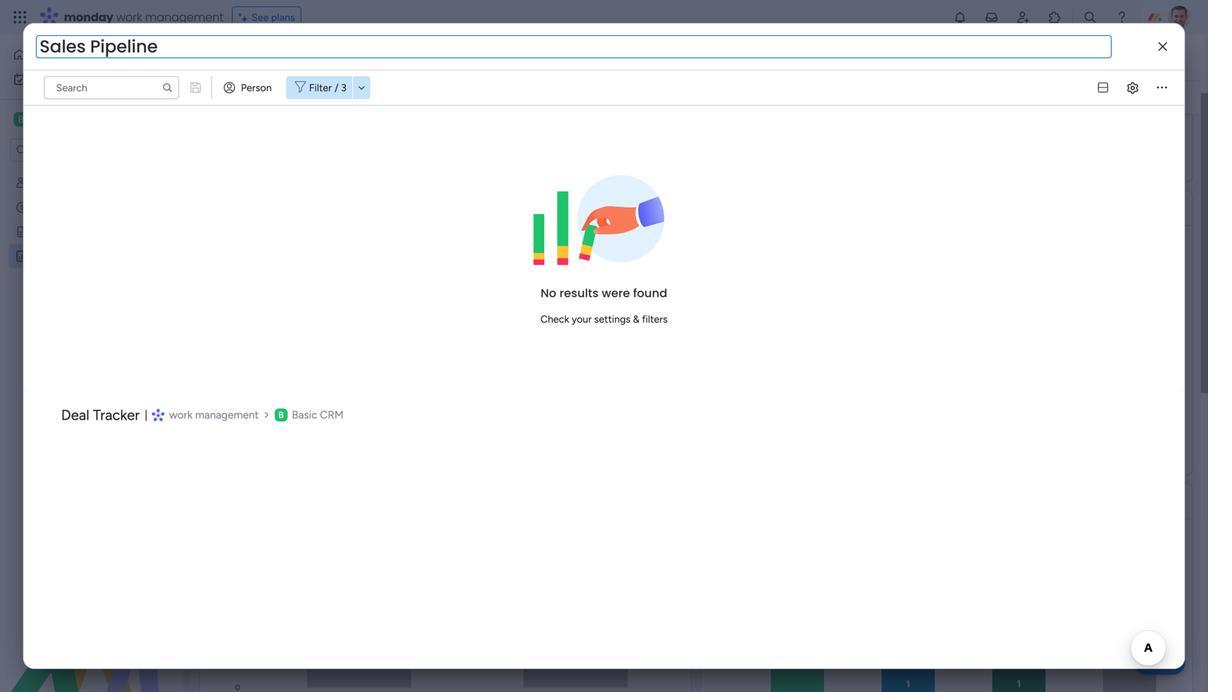 Task type: locate. For each thing, give the bounding box(es) containing it.
work right my at the left of the page
[[49, 73, 71, 85]]

&
[[633, 313, 640, 326]]

my work link
[[9, 68, 175, 91]]

b for workspace icon
[[18, 113, 24, 126]]

were
[[602, 285, 630, 301]]

1 vertical spatial work
[[49, 73, 71, 85]]

1 connected board
[[324, 92, 408, 104]]

management
[[145, 9, 224, 25], [195, 409, 259, 422]]

work right monday
[[116, 9, 142, 25]]

my work
[[33, 73, 71, 85]]

option
[[0, 170, 183, 173]]

Filter dashboard by text search field
[[429, 86, 560, 109]]

person
[[241, 82, 272, 94]]

filters
[[642, 313, 668, 326]]

my work option
[[9, 68, 175, 91]]

b inside workspace image
[[279, 410, 284, 420]]

invite members image
[[1017, 10, 1031, 24]]

search everything image
[[1084, 10, 1098, 24]]

check your settings & filters
[[541, 313, 668, 326]]

$104,000
[[331, 55, 561, 119]]

0 vertical spatial management
[[145, 9, 224, 25]]

public board image
[[15, 225, 29, 239]]

update feed image
[[985, 10, 999, 24]]

found
[[633, 285, 668, 301]]

search image
[[162, 82, 173, 94]]

add widget
[[234, 92, 286, 104]]

view button
[[636, 46, 671, 69]]

help button
[[1135, 652, 1186, 676]]

person button
[[218, 76, 280, 99]]

b inside workspace icon
[[18, 113, 24, 126]]

more dots image
[[1158, 83, 1168, 93]]

filter / 3
[[309, 82, 347, 94]]

sales dashboard banner
[[191, 35, 1202, 115]]

list box
[[0, 168, 183, 463]]

work right |
[[169, 409, 193, 422]]

work management
[[169, 409, 259, 422]]

0 vertical spatial b
[[18, 113, 24, 126]]

see
[[252, 11, 269, 23]]

share
[[1112, 51, 1137, 63]]

see plans
[[252, 11, 295, 23]]

board
[[382, 92, 408, 104]]

b
[[18, 113, 24, 126], [279, 410, 284, 420]]

1 vertical spatial b
[[279, 410, 284, 420]]

results
[[560, 285, 599, 301]]

widget
[[255, 92, 286, 104]]

0 horizontal spatial b
[[18, 113, 24, 126]]

work
[[116, 9, 142, 25], [49, 73, 71, 85], [169, 409, 193, 422]]

None search field
[[44, 76, 179, 99], [429, 86, 560, 109], [44, 76, 179, 99]]

home
[[32, 49, 59, 61]]

work inside option
[[49, 73, 71, 85]]

connected
[[331, 92, 380, 104]]

3
[[341, 82, 347, 94]]

Filter dashboard by text search field
[[44, 76, 179, 99]]

home link
[[9, 43, 175, 66]]

monday
[[64, 9, 113, 25]]

workspace image
[[275, 409, 288, 422]]

None field
[[36, 35, 1112, 58]]

/
[[335, 82, 339, 94]]

add
[[234, 92, 252, 104]]

dapulse x slim image
[[1159, 42, 1168, 52]]

1 horizontal spatial work
[[116, 9, 142, 25]]

0 vertical spatial work
[[116, 9, 142, 25]]

0 horizontal spatial work
[[49, 73, 71, 85]]

2 vertical spatial work
[[169, 409, 193, 422]]

workspace image
[[14, 112, 28, 127]]

settings image
[[1167, 90, 1181, 105]]

lottie animation element
[[0, 548, 183, 693]]

1 horizontal spatial b
[[279, 410, 284, 420]]



Task type: vqa. For each thing, say whether or not it's contained in the screenshot.
Share Popup Button on the top of page
yes



Task type: describe. For each thing, give the bounding box(es) containing it.
monday marketplace image
[[1048, 10, 1063, 24]]

deal
[[61, 407, 89, 424]]

sales dashboard
[[217, 41, 409, 73]]

no
[[541, 285, 557, 301]]

|
[[145, 409, 148, 422]]

help
[[1148, 656, 1173, 671]]

no results were found
[[541, 285, 668, 301]]

1 connected board button
[[298, 86, 415, 109]]

basic
[[292, 409, 317, 422]]

home option
[[9, 43, 175, 66]]

basic crm
[[292, 409, 344, 422]]

settings
[[594, 313, 631, 326]]

terry turtle image
[[1168, 6, 1191, 29]]

filter
[[309, 82, 332, 94]]

dashboard
[[282, 41, 409, 73]]

1 vertical spatial management
[[195, 409, 259, 422]]

v2 split view image
[[1099, 83, 1109, 93]]

share button
[[1085, 46, 1144, 69]]

plans
[[271, 11, 295, 23]]

none search field filter dashboard by text
[[429, 86, 560, 109]]

select product image
[[13, 10, 27, 24]]

deal tracker
[[61, 407, 140, 424]]

your
[[572, 313, 592, 326]]

view
[[642, 51, 665, 64]]

monday work management
[[64, 9, 224, 25]]

tracker
[[93, 407, 140, 424]]

lottie animation image
[[0, 548, 183, 693]]

check
[[541, 313, 569, 326]]

work for monday
[[116, 9, 142, 25]]

add to favorites image
[[420, 50, 435, 64]]

help image
[[1115, 10, 1130, 24]]

public dashboard image
[[15, 250, 29, 263]]

sales
[[217, 41, 277, 73]]

add widget button
[[208, 86, 292, 109]]

2 horizontal spatial work
[[169, 409, 193, 422]]

b button
[[10, 107, 140, 132]]

crm
[[320, 409, 344, 422]]

Sales Dashboard field
[[213, 41, 412, 73]]

work for my
[[49, 73, 71, 85]]

no results image
[[534, 165, 675, 273]]

arrow down image
[[353, 79, 370, 96]]

notifications image
[[953, 10, 968, 24]]

arrow down image
[[718, 89, 735, 106]]

b for workspace image at bottom
[[279, 410, 284, 420]]

1
[[324, 92, 329, 104]]

my
[[33, 73, 47, 85]]

$208,000
[[828, 55, 1066, 119]]

see plans button
[[232, 6, 302, 28]]



